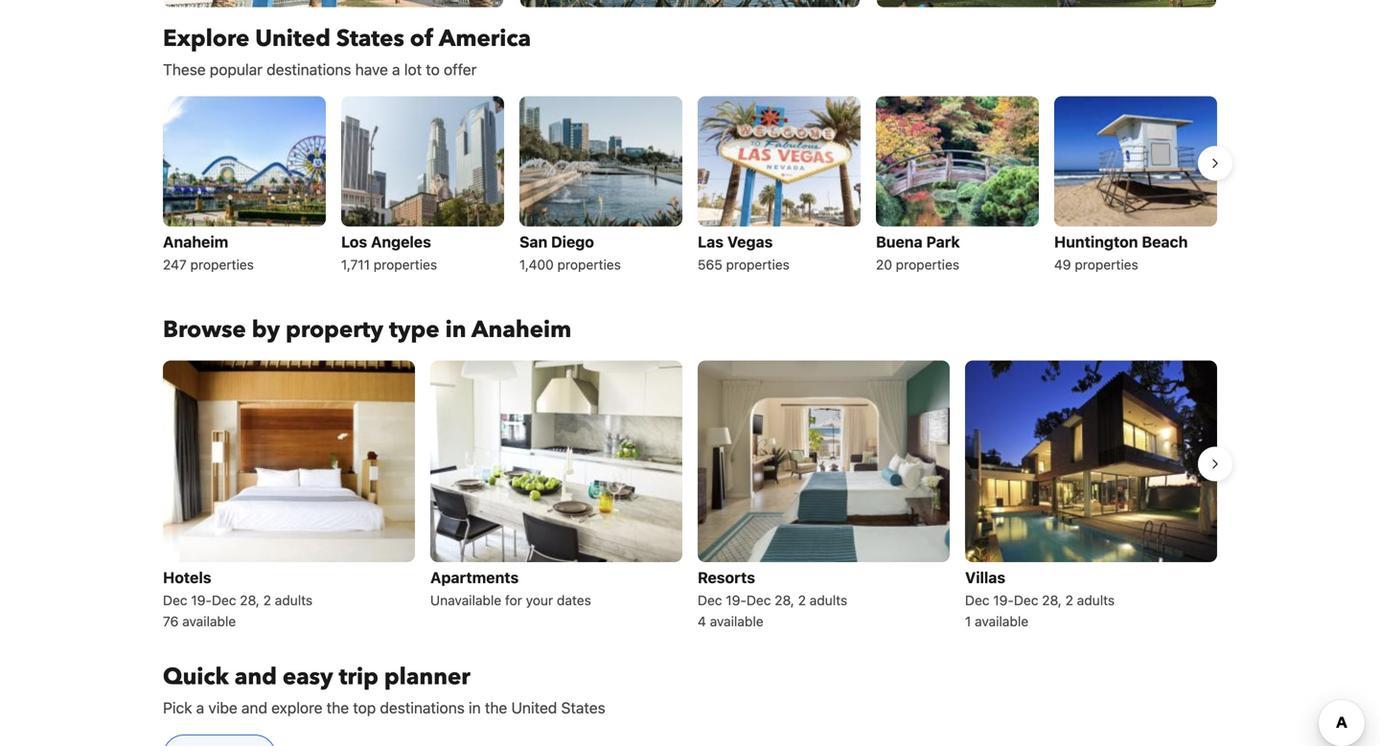 Task type: vqa. For each thing, say whether or not it's contained in the screenshot.
1st 19- from left
yes



Task type: locate. For each thing, give the bounding box(es) containing it.
19- down the hotels
[[191, 593, 212, 609]]

available
[[182, 614, 236, 630], [710, 614, 764, 630], [975, 614, 1029, 630]]

28, inside villas dec 19-dec 28, 2 adults 1 available
[[1042, 593, 1062, 609]]

0 horizontal spatial in
[[445, 314, 466, 346]]

3 adults from the left
[[1077, 593, 1115, 609]]

properties right 247
[[190, 257, 254, 273]]

a
[[392, 60, 400, 79], [196, 699, 204, 718]]

properties down diego
[[558, 257, 621, 273]]

1 horizontal spatial anaheim
[[472, 314, 572, 346]]

1 vertical spatial region
[[148, 353, 1233, 639]]

anaheim inside anaheim 247 properties
[[163, 233, 228, 251]]

1 region from the top
[[148, 89, 1233, 284]]

a left lot
[[392, 60, 400, 79]]

apartments
[[430, 569, 519, 587]]

1 vertical spatial states
[[561, 699, 606, 718]]

adults for hotels
[[275, 593, 313, 609]]

28, for hotels
[[240, 593, 260, 609]]

2 inside villas dec 19-dec 28, 2 adults 1 available
[[1066, 593, 1074, 609]]

popular
[[210, 60, 263, 79]]

properties inside los angeles 1,711 properties
[[374, 257, 437, 273]]

2 horizontal spatial 19-
[[994, 593, 1014, 609]]

1 vertical spatial a
[[196, 699, 204, 718]]

19- down villas
[[994, 593, 1014, 609]]

top
[[353, 699, 376, 718]]

america
[[439, 23, 531, 55]]

1 horizontal spatial adults
[[810, 593, 848, 609]]

2 horizontal spatial 28,
[[1042, 593, 1062, 609]]

destinations inside explore united states of america these popular destinations have a lot to offer
[[267, 60, 351, 79]]

properties for san diego
[[558, 257, 621, 273]]

19- inside villas dec 19-dec 28, 2 adults 1 available
[[994, 593, 1014, 609]]

properties for los angeles
[[374, 257, 437, 273]]

browse by property type in anaheim
[[163, 314, 572, 346]]

19- down resorts
[[726, 593, 747, 609]]

28, inside resorts dec 19-dec 28, 2 adults 4 available
[[775, 593, 795, 609]]

1,711
[[341, 257, 370, 273]]

vibe
[[208, 699, 238, 718]]

3 properties from the left
[[558, 257, 621, 273]]

dec
[[163, 593, 187, 609], [212, 593, 236, 609], [698, 593, 722, 609], [747, 593, 771, 609], [965, 593, 990, 609], [1014, 593, 1039, 609]]

available inside villas dec 19-dec 28, 2 adults 1 available
[[975, 614, 1029, 630]]

hotels
[[163, 569, 211, 587]]

0 horizontal spatial states
[[336, 23, 404, 55]]

properties inside huntington beach 49 properties
[[1075, 257, 1139, 273]]

adults inside 'hotels dec 19-dec 28, 2 adults 76 available'
[[275, 593, 313, 609]]

properties inside anaheim 247 properties
[[190, 257, 254, 273]]

1 dec from the left
[[163, 593, 187, 609]]

the
[[327, 699, 349, 718], [485, 699, 507, 718]]

2 horizontal spatial 2
[[1066, 593, 1074, 609]]

and
[[235, 662, 277, 694], [242, 699, 267, 718]]

5 dec from the left
[[965, 593, 990, 609]]

565
[[698, 257, 723, 273]]

1 horizontal spatial united
[[511, 699, 557, 718]]

1 properties from the left
[[190, 257, 254, 273]]

properties for huntington beach
[[1075, 257, 1139, 273]]

3 2 from the left
[[1066, 593, 1074, 609]]

los angeles 1,711 properties
[[341, 233, 437, 273]]

properties down angeles
[[374, 257, 437, 273]]

explore
[[163, 23, 250, 55]]

adults inside resorts dec 19-dec 28, 2 adults 4 available
[[810, 593, 848, 609]]

2 the from the left
[[485, 699, 507, 718]]

beach
[[1142, 233, 1188, 251]]

2 19- from the left
[[726, 593, 747, 609]]

by
[[252, 314, 280, 346]]

las vegas 565 properties
[[698, 233, 790, 273]]

properties
[[190, 257, 254, 273], [374, 257, 437, 273], [558, 257, 621, 273], [726, 257, 790, 273], [896, 257, 960, 273], [1075, 257, 1139, 273]]

and up vibe
[[235, 662, 277, 694]]

type
[[389, 314, 440, 346]]

los
[[341, 233, 367, 251]]

available right 1
[[975, 614, 1029, 630]]

2
[[263, 593, 271, 609], [798, 593, 806, 609], [1066, 593, 1074, 609]]

19- for villas
[[994, 593, 1014, 609]]

1 horizontal spatial 2
[[798, 593, 806, 609]]

19- inside 'hotels dec 19-dec 28, 2 adults 76 available'
[[191, 593, 212, 609]]

20
[[876, 257, 893, 273]]

247
[[163, 257, 187, 273]]

1 available from the left
[[182, 614, 236, 630]]

2 2 from the left
[[798, 593, 806, 609]]

3 19- from the left
[[994, 593, 1014, 609]]

0 horizontal spatial available
[[182, 614, 236, 630]]

united inside the quick and easy trip planner pick a vibe and explore the top destinations in the united states
[[511, 699, 557, 718]]

2 adults from the left
[[810, 593, 848, 609]]

3 28, from the left
[[1042, 593, 1062, 609]]

0 horizontal spatial 2
[[263, 593, 271, 609]]

region
[[148, 89, 1233, 284], [148, 353, 1233, 639]]

2 inside 'hotels dec 19-dec 28, 2 adults 76 available'
[[263, 593, 271, 609]]

28, inside 'hotels dec 19-dec 28, 2 adults 76 available'
[[240, 593, 260, 609]]

properties inside buena park 20 properties
[[896, 257, 960, 273]]

hotels dec 19-dec 28, 2 adults 76 available
[[163, 569, 313, 630]]

19- for resorts
[[726, 593, 747, 609]]

diego
[[551, 233, 594, 251]]

1 vertical spatial united
[[511, 699, 557, 718]]

available for hotels
[[182, 614, 236, 630]]

28, for resorts
[[775, 593, 795, 609]]

4 properties from the left
[[726, 257, 790, 273]]

0 horizontal spatial anaheim
[[163, 233, 228, 251]]

destinations down planner
[[380, 699, 465, 718]]

properties for buena park
[[896, 257, 960, 273]]

pick
[[163, 699, 192, 718]]

1 vertical spatial in
[[469, 699, 481, 718]]

in down planner
[[469, 699, 481, 718]]

5 properties from the left
[[896, 257, 960, 273]]

0 horizontal spatial united
[[255, 23, 331, 55]]

1 vertical spatial destinations
[[380, 699, 465, 718]]

a left vibe
[[196, 699, 204, 718]]

0 vertical spatial region
[[148, 89, 1233, 284]]

1 adults from the left
[[275, 593, 313, 609]]

0 vertical spatial anaheim
[[163, 233, 228, 251]]

1 horizontal spatial 28,
[[775, 593, 795, 609]]

2 inside resorts dec 19-dec 28, 2 adults 4 available
[[798, 593, 806, 609]]

4
[[698, 614, 706, 630]]

3 available from the left
[[975, 614, 1029, 630]]

and right vibe
[[242, 699, 267, 718]]

anaheim down '1,400'
[[472, 314, 572, 346]]

explore
[[271, 699, 323, 718]]

properties for las vegas
[[726, 257, 790, 273]]

0 horizontal spatial 28,
[[240, 593, 260, 609]]

2 for hotels
[[263, 593, 271, 609]]

in
[[445, 314, 466, 346], [469, 699, 481, 718]]

19- inside resorts dec 19-dec 28, 2 adults 4 available
[[726, 593, 747, 609]]

0 horizontal spatial a
[[196, 699, 204, 718]]

destinations left 'have' at the left top
[[267, 60, 351, 79]]

1 28, from the left
[[240, 593, 260, 609]]

available right 4
[[710, 614, 764, 630]]

to
[[426, 60, 440, 79]]

united
[[255, 23, 331, 55], [511, 699, 557, 718]]

0 vertical spatial destinations
[[267, 60, 351, 79]]

1 19- from the left
[[191, 593, 212, 609]]

available inside 'hotels dec 19-dec 28, 2 adults 76 available'
[[182, 614, 236, 630]]

2 properties from the left
[[374, 257, 437, 273]]

in right type
[[445, 314, 466, 346]]

1 horizontal spatial a
[[392, 60, 400, 79]]

resorts
[[698, 569, 755, 587]]

2 horizontal spatial adults
[[1077, 593, 1115, 609]]

destinations
[[267, 60, 351, 79], [380, 699, 465, 718]]

region containing anaheim
[[148, 89, 1233, 284]]

0 horizontal spatial destinations
[[267, 60, 351, 79]]

anaheim up 247
[[163, 233, 228, 251]]

properties down "huntington"
[[1075, 257, 1139, 273]]

0 vertical spatial a
[[392, 60, 400, 79]]

buena
[[876, 233, 923, 251]]

0 vertical spatial united
[[255, 23, 331, 55]]

properties inside las vegas 565 properties
[[726, 257, 790, 273]]

76
[[163, 614, 179, 630]]

0 vertical spatial states
[[336, 23, 404, 55]]

adults
[[275, 593, 313, 609], [810, 593, 848, 609], [1077, 593, 1115, 609]]

planner
[[384, 662, 471, 694]]

1 horizontal spatial available
[[710, 614, 764, 630]]

2 28, from the left
[[775, 593, 795, 609]]

angeles
[[371, 233, 431, 251]]

0 vertical spatial in
[[445, 314, 466, 346]]

0 horizontal spatial adults
[[275, 593, 313, 609]]

0 horizontal spatial 19-
[[191, 593, 212, 609]]

lot
[[404, 60, 422, 79]]

1 2 from the left
[[263, 593, 271, 609]]

a inside the quick and easy trip planner pick a vibe and explore the top destinations in the united states
[[196, 699, 204, 718]]

resorts dec 19-dec 28, 2 adults 4 available
[[698, 569, 848, 630]]

1 horizontal spatial 19-
[[726, 593, 747, 609]]

28,
[[240, 593, 260, 609], [775, 593, 795, 609], [1042, 593, 1062, 609]]

2 region from the top
[[148, 353, 1233, 639]]

anaheim
[[163, 233, 228, 251], [472, 314, 572, 346]]

2 for resorts
[[798, 593, 806, 609]]

these
[[163, 60, 206, 79]]

1 vertical spatial and
[[242, 699, 267, 718]]

1 horizontal spatial in
[[469, 699, 481, 718]]

properties down vegas
[[726, 257, 790, 273]]

your
[[526, 593, 553, 609]]

1 the from the left
[[327, 699, 349, 718]]

2 horizontal spatial available
[[975, 614, 1029, 630]]

properties down park
[[896, 257, 960, 273]]

available inside resorts dec 19-dec 28, 2 adults 4 available
[[710, 614, 764, 630]]

19-
[[191, 593, 212, 609], [726, 593, 747, 609], [994, 593, 1014, 609]]

3 dec from the left
[[698, 593, 722, 609]]

adults inside villas dec 19-dec 28, 2 adults 1 available
[[1077, 593, 1115, 609]]

quick and easy trip planner pick a vibe and explore the top destinations in the united states
[[163, 662, 606, 718]]

1 horizontal spatial states
[[561, 699, 606, 718]]

properties inside the 'san diego 1,400 properties'
[[558, 257, 621, 273]]

1 horizontal spatial destinations
[[380, 699, 465, 718]]

for
[[505, 593, 522, 609]]

destinations inside the quick and easy trip planner pick a vibe and explore the top destinations in the united states
[[380, 699, 465, 718]]

6 properties from the left
[[1075, 257, 1139, 273]]

1 horizontal spatial the
[[485, 699, 507, 718]]

available right 76
[[182, 614, 236, 630]]

0 horizontal spatial the
[[327, 699, 349, 718]]

property
[[286, 314, 383, 346]]

2 available from the left
[[710, 614, 764, 630]]

states
[[336, 23, 404, 55], [561, 699, 606, 718]]



Task type: describe. For each thing, give the bounding box(es) containing it.
trip
[[339, 662, 379, 694]]

1 vertical spatial anaheim
[[472, 314, 572, 346]]

park
[[927, 233, 960, 251]]

san diego 1,400 properties
[[520, 233, 621, 273]]

19- for hotels
[[191, 593, 212, 609]]

quick
[[163, 662, 229, 694]]

buena park 20 properties
[[876, 233, 960, 273]]

huntington beach 49 properties
[[1055, 233, 1188, 273]]

easy
[[283, 662, 333, 694]]

available for resorts
[[710, 614, 764, 630]]

las
[[698, 233, 724, 251]]

apartments unavailable for your dates
[[430, 569, 591, 609]]

adults for villas
[[1077, 593, 1115, 609]]

villas dec 19-dec 28, 2 adults 1 available
[[965, 569, 1115, 630]]

available for villas
[[975, 614, 1029, 630]]

anaheim 247 properties
[[163, 233, 254, 273]]

2 dec from the left
[[212, 593, 236, 609]]

1
[[965, 614, 972, 630]]

dates
[[557, 593, 591, 609]]

49
[[1055, 257, 1071, 273]]

huntington
[[1055, 233, 1139, 251]]

0 vertical spatial and
[[235, 662, 277, 694]]

4 dec from the left
[[747, 593, 771, 609]]

unavailable
[[430, 593, 502, 609]]

have
[[355, 60, 388, 79]]

of
[[410, 23, 434, 55]]

states inside explore united states of america these popular destinations have a lot to offer
[[336, 23, 404, 55]]

a inside explore united states of america these popular destinations have a lot to offer
[[392, 60, 400, 79]]

in inside the quick and easy trip planner pick a vibe and explore the top destinations in the united states
[[469, 699, 481, 718]]

states inside the quick and easy trip planner pick a vibe and explore the top destinations in the united states
[[561, 699, 606, 718]]

region containing hotels
[[148, 353, 1233, 639]]

6 dec from the left
[[1014, 593, 1039, 609]]

san
[[520, 233, 548, 251]]

villas
[[965, 569, 1006, 587]]

vegas
[[728, 233, 773, 251]]

1,400
[[520, 257, 554, 273]]

explore united states of america these popular destinations have a lot to offer
[[163, 23, 531, 79]]

28, for villas
[[1042, 593, 1062, 609]]

adults for resorts
[[810, 593, 848, 609]]

browse
[[163, 314, 246, 346]]

2 for villas
[[1066, 593, 1074, 609]]

offer
[[444, 60, 477, 79]]

united inside explore united states of america these popular destinations have a lot to offer
[[255, 23, 331, 55]]



